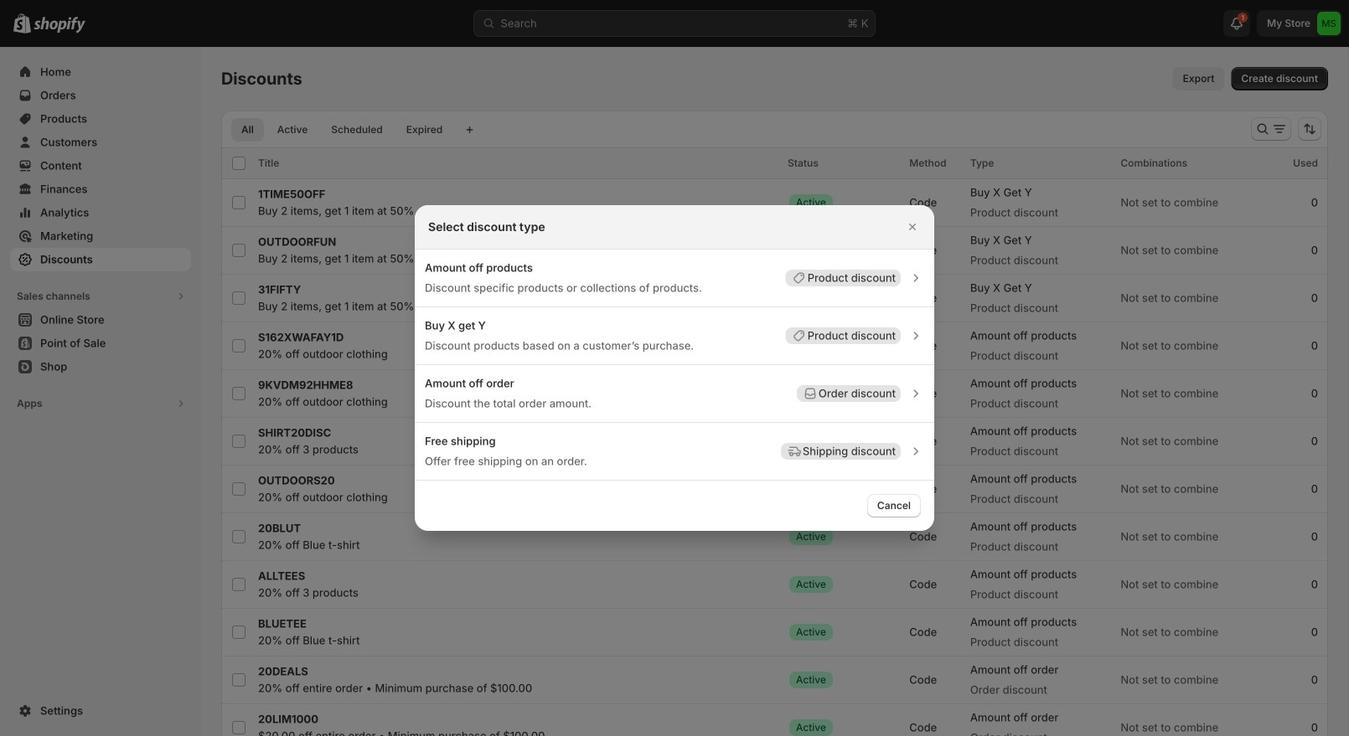 Task type: locate. For each thing, give the bounding box(es) containing it.
tab list
[[228, 117, 456, 142]]

dialog
[[0, 205, 1350, 531]]

shopify image
[[34, 17, 85, 33]]



Task type: vqa. For each thing, say whether or not it's contained in the screenshot.
shopify image
yes



